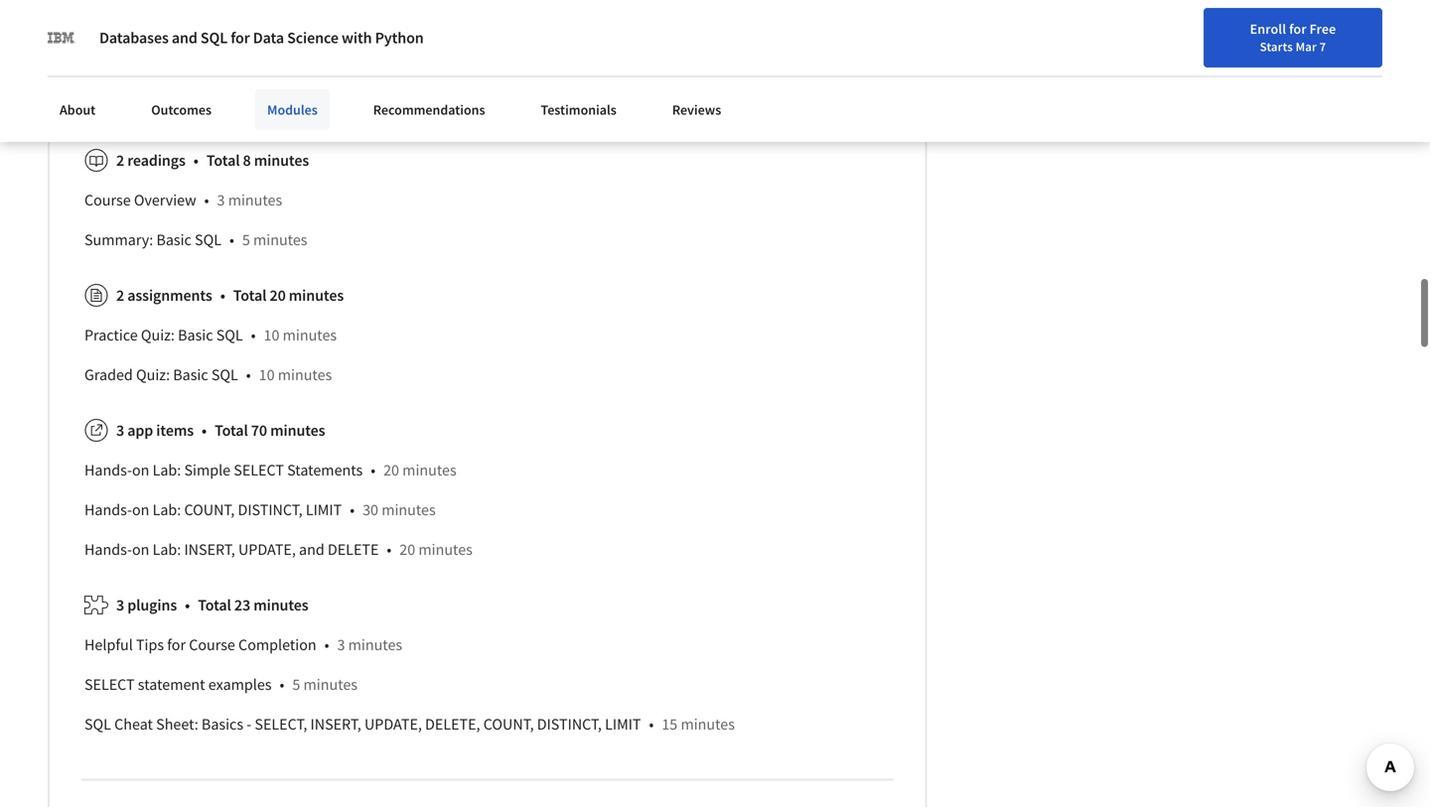 Task type: locate. For each thing, give the bounding box(es) containing it.
2 vertical spatial hands-
[[84, 540, 132, 560]]

0 vertical spatial statements
[[224, 95, 300, 114]]

ibm image
[[48, 24, 75, 52]]

and up insert statement • 2 minutes
[[172, 28, 197, 48]]

1 vertical spatial quiz:
[[136, 365, 170, 385]]

2 vertical spatial 20
[[400, 540, 415, 560]]

0 horizontal spatial insert,
[[184, 540, 235, 560]]

limit left data
[[206, 15, 242, 35]]

3 left plugins
[[116, 595, 124, 615]]

quiz: down 2 assignments
[[141, 325, 175, 345]]

count, up insert
[[84, 15, 135, 35]]

1 vertical spatial statements
[[287, 460, 363, 480]]

2 hands- from the top
[[84, 500, 132, 520]]

statement
[[136, 55, 205, 75]]

1 horizontal spatial distinct,
[[238, 500, 303, 520]]

1 horizontal spatial delete
[[328, 540, 379, 560]]

databases
[[99, 28, 169, 48]]

0 vertical spatial limit
[[206, 15, 242, 35]]

0 horizontal spatial select
[[84, 675, 135, 695]]

5 up select,
[[292, 675, 300, 695]]

practice quiz: basic sql • 10 minutes
[[84, 325, 337, 345]]

distinct,
[[138, 15, 203, 35], [238, 500, 303, 520], [537, 714, 602, 734]]

2 vertical spatial lab:
[[153, 540, 181, 560]]

lab: for insert,
[[153, 540, 181, 560]]

count, down simple
[[184, 500, 235, 520]]

delete down 30 on the left bottom
[[328, 540, 379, 560]]

10 up • total 70 minutes
[[259, 365, 275, 385]]

1 horizontal spatial update,
[[365, 714, 422, 734]]

enroll for free starts mar 7
[[1250, 20, 1336, 55]]

1 vertical spatial limit
[[306, 500, 342, 520]]

sql left cheat
[[84, 714, 111, 734]]

• total 20 minutes
[[220, 285, 344, 305]]

enroll
[[1250, 20, 1287, 38]]

limit
[[206, 15, 242, 35], [306, 500, 342, 520], [605, 714, 641, 734]]

free inside enroll for free starts mar 7
[[1310, 20, 1336, 38]]

insert, right select,
[[310, 714, 361, 734]]

0 vertical spatial hands-
[[84, 460, 132, 480]]

0 horizontal spatial count,
[[84, 15, 135, 35]]

recommendations
[[373, 101, 485, 119]]

0 vertical spatial distinct,
[[138, 15, 203, 35]]

sql cheat sheet: basics - select, insert, update, delete, count, distinct, limit • 15 minutes
[[84, 714, 735, 734]]

None search field
[[283, 12, 611, 52]]

5 up • total 20 minutes
[[242, 230, 250, 250]]

basic for graded
[[173, 365, 208, 385]]

and right update
[[141, 95, 167, 114]]

sql
[[201, 28, 228, 48], [195, 230, 222, 250], [216, 325, 243, 345], [211, 365, 238, 385], [84, 714, 111, 734]]

python
[[375, 28, 424, 48]]

update, down hands-on lab: count, distinct, limit • 30 minutes
[[238, 540, 296, 560]]

2 up update and delete statements • 3 minutes
[[226, 55, 234, 75]]

on
[[132, 460, 149, 480], [132, 500, 149, 520], [132, 540, 149, 560]]

total left 70
[[215, 420, 248, 440]]

1 vertical spatial lab:
[[153, 500, 181, 520]]

1 horizontal spatial and
[[172, 28, 197, 48]]

course up select statement examples • 5 minutes on the left bottom
[[189, 635, 235, 655]]

0 vertical spatial quiz:
[[141, 325, 175, 345]]

items
[[156, 420, 194, 440]]

10 down • total 20 minutes
[[264, 325, 280, 345]]

total left 8 in the top of the page
[[207, 150, 240, 170]]

total
[[207, 150, 240, 170], [233, 285, 267, 305], [215, 420, 248, 440], [198, 595, 231, 615]]

practice
[[84, 325, 138, 345]]

free up 7
[[1310, 20, 1336, 38]]

outcomes
[[151, 101, 212, 119]]

statements up • total 8 minutes
[[224, 95, 300, 114]]

2 vertical spatial distinct,
[[537, 714, 602, 734]]

simple
[[184, 460, 231, 480]]

total for total 70 minutes
[[215, 420, 248, 440]]

1 vertical spatial on
[[132, 500, 149, 520]]

join for free
[[1342, 25, 1419, 43]]

for right join
[[1372, 25, 1390, 43]]

0 vertical spatial update,
[[238, 540, 296, 560]]

3 on from the top
[[132, 540, 149, 560]]

and
[[172, 28, 197, 48], [141, 95, 167, 114], [299, 540, 325, 560]]

hands-on lab: simple select statements • 20 minutes
[[84, 460, 457, 480]]

and for sql
[[172, 28, 197, 48]]

basic down overview
[[156, 230, 192, 250]]

0 vertical spatial 20
[[270, 285, 286, 305]]

basic up the graded quiz: basic sql • 10 minutes
[[178, 325, 213, 345]]

plugins
[[127, 595, 177, 615]]

1 horizontal spatial select
[[234, 460, 284, 480]]

0 horizontal spatial free
[[1310, 20, 1336, 38]]

basic down 'practice quiz: basic sql • 10 minutes'
[[173, 365, 208, 385]]

on for simple
[[132, 460, 149, 480]]

2
[[263, 15, 271, 35], [226, 55, 234, 75], [116, 150, 124, 170], [116, 285, 124, 305]]

about
[[60, 101, 96, 119]]

0 vertical spatial on
[[132, 460, 149, 480]]

0 horizontal spatial course
[[84, 190, 131, 210]]

hands-
[[84, 460, 132, 480], [84, 500, 132, 520], [84, 540, 132, 560]]

0 horizontal spatial update,
[[238, 540, 296, 560]]

2 vertical spatial limit
[[605, 714, 641, 734]]

select statement examples • 5 minutes
[[84, 675, 358, 695]]

1 vertical spatial count,
[[184, 500, 235, 520]]

1 horizontal spatial count,
[[184, 500, 235, 520]]

3
[[320, 95, 328, 114], [217, 190, 225, 210], [116, 420, 124, 440], [116, 595, 124, 615], [337, 635, 345, 655]]

limit left 15
[[605, 714, 641, 734]]

reviews link
[[660, 89, 733, 130]]

for inside enroll for free starts mar 7
[[1289, 20, 1307, 38]]

lab: for count,
[[153, 500, 181, 520]]

3 app items
[[116, 420, 194, 440]]

1 vertical spatial select
[[84, 675, 135, 695]]

1 horizontal spatial free
[[1392, 25, 1419, 43]]

total left 23 on the left
[[198, 595, 231, 615]]

find your new career
[[1146, 23, 1270, 41]]

course up 'summary:'
[[84, 190, 131, 210]]

select down 70
[[234, 460, 284, 480]]

graded
[[84, 365, 133, 385]]

1 horizontal spatial limit
[[306, 500, 342, 520]]

course overview • 3 minutes
[[84, 190, 282, 210]]

1 vertical spatial 5
[[292, 675, 300, 695]]

delete
[[170, 95, 221, 114], [328, 540, 379, 560]]

delete down insert statement • 2 minutes
[[170, 95, 221, 114]]

1 vertical spatial basic
[[178, 325, 213, 345]]

total up 'practice quiz: basic sql • 10 minutes'
[[233, 285, 267, 305]]

0 vertical spatial basic
[[156, 230, 192, 250]]

insert statement • 2 minutes
[[84, 55, 291, 75]]

find
[[1146, 23, 1171, 41]]

0 vertical spatial lab:
[[153, 460, 181, 480]]

-
[[247, 714, 252, 734]]

0 horizontal spatial delete
[[170, 95, 221, 114]]

2 on from the top
[[132, 500, 149, 520]]

3 hands- from the top
[[84, 540, 132, 560]]

0 vertical spatial and
[[172, 28, 197, 48]]

0 horizontal spatial 5
[[242, 230, 250, 250]]

1 vertical spatial 20
[[384, 460, 399, 480]]

select down helpful
[[84, 675, 135, 695]]

2 horizontal spatial and
[[299, 540, 325, 560]]

count,
[[84, 15, 135, 35], [184, 500, 235, 520], [483, 714, 534, 734]]

•
[[250, 15, 255, 35], [213, 55, 218, 75], [308, 95, 313, 114], [193, 150, 199, 170], [204, 190, 209, 210], [229, 230, 234, 250], [220, 285, 225, 305], [251, 325, 256, 345], [246, 365, 251, 385], [202, 420, 207, 440], [371, 460, 376, 480], [350, 500, 355, 520], [387, 540, 392, 560], [185, 595, 190, 615], [324, 635, 329, 655], [280, 675, 284, 695], [649, 714, 654, 734]]

10
[[264, 325, 280, 345], [259, 365, 275, 385]]

3 right the modules
[[320, 95, 328, 114]]

8
[[243, 150, 251, 170]]

0 vertical spatial 5
[[242, 230, 250, 250]]

select,
[[255, 714, 307, 734]]

sheet:
[[156, 714, 198, 734]]

sql up insert statement • 2 minutes
[[201, 28, 228, 48]]

for
[[1289, 20, 1307, 38], [1372, 25, 1390, 43], [231, 28, 250, 48], [167, 635, 186, 655]]

20
[[270, 285, 286, 305], [384, 460, 399, 480], [400, 540, 415, 560]]

2 left science at the left top of page
[[263, 15, 271, 35]]

1 vertical spatial and
[[141, 95, 167, 114]]

basic
[[156, 230, 192, 250], [178, 325, 213, 345], [173, 365, 208, 385]]

insert,
[[184, 540, 235, 560], [310, 714, 361, 734]]

update, left the delete,
[[365, 714, 422, 734]]

course
[[84, 190, 131, 210], [189, 635, 235, 655]]

1 hands- from the top
[[84, 460, 132, 480]]

1 on from the top
[[132, 460, 149, 480]]

readings
[[127, 150, 186, 170]]

reviews
[[672, 101, 721, 119]]

quiz: for practice
[[141, 325, 175, 345]]

cheat
[[114, 714, 153, 734]]

1 vertical spatial 10
[[259, 365, 275, 385]]

for right tips
[[167, 635, 186, 655]]

free right join
[[1392, 25, 1419, 43]]

0 horizontal spatial distinct,
[[138, 15, 203, 35]]

coursera image
[[24, 16, 150, 48]]

new
[[1203, 23, 1229, 41]]

0 vertical spatial insert,
[[184, 540, 235, 560]]

free for join for free
[[1392, 25, 1419, 43]]

quiz: right graded at top left
[[136, 365, 170, 385]]

app
[[127, 420, 153, 440]]

2 lab: from the top
[[153, 500, 181, 520]]

lab:
[[153, 460, 181, 480], [153, 500, 181, 520], [153, 540, 181, 560]]

0 vertical spatial select
[[234, 460, 284, 480]]

on for count,
[[132, 500, 149, 520]]

1 lab: from the top
[[153, 460, 181, 480]]

sql down 'practice quiz: basic sql • 10 minutes'
[[211, 365, 238, 385]]

minutes
[[274, 15, 328, 35], [237, 55, 291, 75], [332, 95, 386, 114], [254, 150, 309, 170], [228, 190, 282, 210], [253, 230, 307, 250], [289, 285, 344, 305], [283, 325, 337, 345], [278, 365, 332, 385], [270, 420, 325, 440], [402, 460, 457, 480], [382, 500, 436, 520], [419, 540, 473, 560], [254, 595, 309, 615], [348, 635, 402, 655], [304, 675, 358, 695], [681, 714, 735, 734]]

2 vertical spatial on
[[132, 540, 149, 560]]

3 lab: from the top
[[153, 540, 181, 560]]

insert
[[84, 55, 133, 75]]

1 horizontal spatial 5
[[292, 675, 300, 695]]

for up 'mar'
[[1289, 20, 1307, 38]]

and down hands-on lab: count, distinct, limit • 30 minutes
[[299, 540, 325, 560]]

quiz: for graded
[[136, 365, 170, 385]]

quiz:
[[141, 325, 175, 345], [136, 365, 170, 385]]

select
[[234, 460, 284, 480], [84, 675, 135, 695]]

1 vertical spatial course
[[189, 635, 235, 655]]

count, right the delete,
[[483, 714, 534, 734]]

hands-on lab: count, distinct, limit • 30 minutes
[[84, 500, 436, 520]]

limit left 30 on the left bottom
[[306, 500, 342, 520]]

2 horizontal spatial limit
[[605, 714, 641, 734]]

3 up summary: basic sql • 5 minutes
[[217, 190, 225, 210]]

update and delete statements • 3 minutes
[[84, 95, 386, 114]]

0 horizontal spatial and
[[141, 95, 167, 114]]

lab: for simple
[[153, 460, 181, 480]]

2 horizontal spatial count,
[[483, 714, 534, 734]]

2 vertical spatial basic
[[173, 365, 208, 385]]

statements up 30 on the left bottom
[[287, 460, 363, 480]]

0 vertical spatial 10
[[264, 325, 280, 345]]

0 vertical spatial count,
[[84, 15, 135, 35]]

1 horizontal spatial insert,
[[310, 714, 361, 734]]

update,
[[238, 540, 296, 560], [365, 714, 422, 734]]

free
[[1310, 20, 1336, 38], [1392, 25, 1419, 43]]

helpful
[[84, 635, 133, 655]]

5
[[242, 230, 250, 250], [292, 675, 300, 695]]

0 vertical spatial delete
[[170, 95, 221, 114]]

1 vertical spatial hands-
[[84, 500, 132, 520]]

statements
[[224, 95, 300, 114], [287, 460, 363, 480]]

insert, down hands-on lab: count, distinct, limit • 30 minutes
[[184, 540, 235, 560]]

5 for select statement examples
[[292, 675, 300, 695]]



Task type: describe. For each thing, give the bounding box(es) containing it.
total for total 8 minutes
[[207, 150, 240, 170]]

3 right completion on the bottom of the page
[[337, 635, 345, 655]]

2 horizontal spatial distinct,
[[537, 714, 602, 734]]

2 readings
[[116, 150, 186, 170]]

2 horizontal spatial 20
[[400, 540, 415, 560]]

hands-on lab: insert, update, and delete • 20 minutes
[[84, 540, 473, 560]]

basic for practice
[[178, 325, 213, 345]]

log
[[1290, 23, 1311, 41]]

hands- for hands-on lab: insert, update, and delete
[[84, 540, 132, 560]]

2 up practice
[[116, 285, 124, 305]]

2 vertical spatial and
[[299, 540, 325, 560]]

and for delete
[[141, 95, 167, 114]]

23
[[234, 595, 250, 615]]

science
[[287, 28, 339, 48]]

5 for summary: basic sql
[[242, 230, 250, 250]]

modules link
[[255, 89, 330, 130]]

1 vertical spatial distinct,
[[238, 500, 303, 520]]

overview
[[134, 190, 196, 210]]

1 horizontal spatial course
[[189, 635, 235, 655]]

sql up the graded quiz: basic sql • 10 minutes
[[216, 325, 243, 345]]

outcomes link
[[139, 89, 224, 130]]

sql down course overview • 3 minutes
[[195, 230, 222, 250]]

data
[[253, 28, 284, 48]]

• total 8 minutes
[[193, 150, 309, 170]]

update
[[84, 95, 138, 114]]

10 for graded quiz: basic sql
[[259, 365, 275, 385]]

mar
[[1296, 39, 1317, 55]]

hands- for hands-on lab: simple select statements
[[84, 460, 132, 480]]

with
[[342, 28, 372, 48]]

your
[[1174, 23, 1200, 41]]

graded quiz: basic sql • 10 minutes
[[84, 365, 332, 385]]

free for enroll for free starts mar 7
[[1310, 20, 1336, 38]]

15
[[662, 714, 678, 734]]

in
[[1314, 23, 1325, 41]]

basics
[[202, 714, 243, 734]]

assignments
[[127, 285, 212, 305]]

join
[[1342, 25, 1369, 43]]

0 vertical spatial course
[[84, 190, 131, 210]]

recommendations link
[[361, 89, 497, 130]]

examples
[[208, 675, 272, 695]]

for inside join for free link
[[1372, 25, 1390, 43]]

summary: basic sql • 5 minutes
[[84, 230, 307, 250]]

modules
[[267, 101, 318, 119]]

career
[[1232, 23, 1270, 41]]

completion
[[238, 635, 317, 655]]

70
[[251, 420, 267, 440]]

10 for practice quiz: basic sql
[[264, 325, 280, 345]]

hands- for hands-on lab: count, distinct, limit
[[84, 500, 132, 520]]

testimonials
[[541, 101, 617, 119]]

hide info about module content region
[[84, 0, 890, 752]]

for left data
[[231, 28, 250, 48]]

join for free link
[[1337, 15, 1424, 53]]

tips
[[136, 635, 164, 655]]

• total 23 minutes
[[185, 595, 309, 615]]

find your new career link
[[1136, 20, 1280, 45]]

starts
[[1260, 39, 1293, 55]]

30
[[363, 500, 378, 520]]

log in
[[1290, 23, 1325, 41]]

1 vertical spatial insert,
[[310, 714, 361, 734]]

2 vertical spatial count,
[[483, 714, 534, 734]]

on for insert,
[[132, 540, 149, 560]]

for inside hide info about module content region
[[167, 635, 186, 655]]

1 horizontal spatial 20
[[384, 460, 399, 480]]

about link
[[48, 89, 107, 130]]

1 vertical spatial update,
[[365, 714, 422, 734]]

1 vertical spatial delete
[[328, 540, 379, 560]]

delete,
[[425, 714, 480, 734]]

0 horizontal spatial limit
[[206, 15, 242, 35]]

log in link
[[1280, 20, 1335, 44]]

2 left readings at the top left of page
[[116, 150, 124, 170]]

helpful tips for course completion • 3 minutes
[[84, 635, 402, 655]]

statement
[[138, 675, 205, 695]]

testimonials link
[[529, 89, 629, 130]]

total for total 23 minutes
[[198, 595, 231, 615]]

databases and sql for data science with python
[[99, 28, 424, 48]]

2 assignments
[[116, 285, 212, 305]]

3 plugins
[[116, 595, 177, 615]]

summary:
[[84, 230, 153, 250]]

• total 70 minutes
[[202, 420, 325, 440]]

7
[[1320, 39, 1326, 55]]

3 left app
[[116, 420, 124, 440]]

0 horizontal spatial 20
[[270, 285, 286, 305]]

total for total 20 minutes
[[233, 285, 267, 305]]

count, distinct, limit • 2 minutes
[[84, 15, 328, 35]]



Task type: vqa. For each thing, say whether or not it's contained in the screenshot.
LIMIT to the middle
yes



